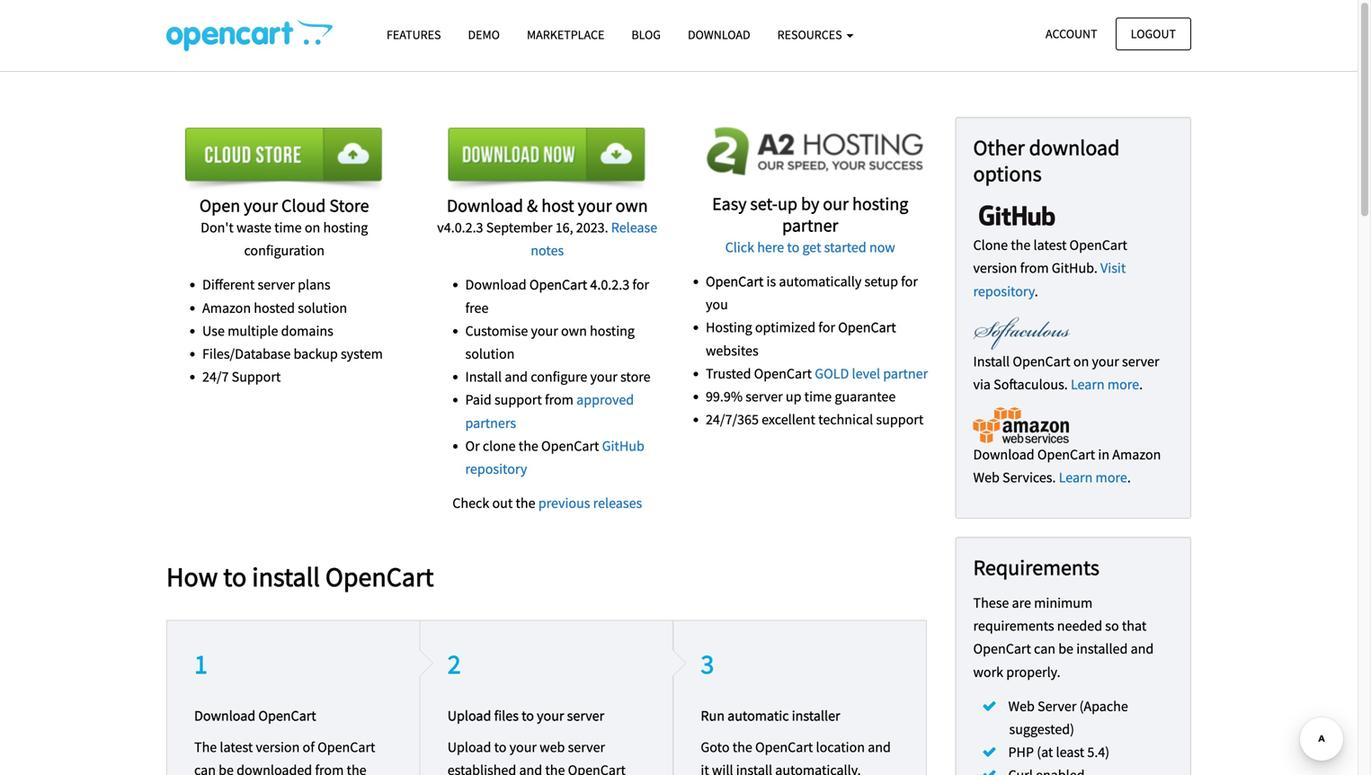 Task type: locate. For each thing, give the bounding box(es) containing it.
1 horizontal spatial install
[[974, 353, 1010, 371]]

upload up established
[[448, 738, 492, 756]]

the down web
[[545, 761, 565, 775]]

gold
[[815, 365, 850, 383]]

upload left files
[[448, 707, 492, 725]]

solution inside customise your own hosting solution install and configure your store
[[466, 345, 515, 363]]

your inside open your cloud store don't waste time on hosting configuration
[[244, 194, 278, 217]]

repository down clone
[[466, 460, 527, 478]]

2 vertical spatial hosting
[[590, 322, 635, 340]]

hosting up now at top
[[853, 192, 909, 215]]

services.
[[1003, 469, 1057, 487]]

hosting inside open your cloud store don't waste time on hosting configuration
[[323, 219, 368, 237]]

1 vertical spatial own
[[561, 322, 587, 340]]

0 vertical spatial latest
[[1034, 236, 1067, 254]]

0 vertical spatial more
[[1108, 376, 1140, 394]]

0 horizontal spatial support
[[495, 391, 542, 409]]

least
[[1057, 744, 1085, 762]]

properly.
[[1007, 663, 1061, 681]]

time down gold
[[805, 388, 832, 406]]

0 horizontal spatial amazon
[[202, 299, 251, 317]]

amazon inside different server plans amazon hosted solution use multiple domains files/database backup system 24/7 support
[[202, 299, 251, 317]]

or
[[466, 437, 480, 455]]

the right out on the bottom of the page
[[516, 494, 536, 512]]

download for download opencart 4.0.2.3
[[466, 276, 527, 294]]

out
[[493, 494, 513, 512]]

different server plans amazon hosted solution use multiple domains files/database backup system 24/7 support
[[202, 276, 383, 386]]

1 vertical spatial web
[[1009, 698, 1035, 716]]

here
[[758, 238, 785, 256]]

opencart inside the latest version of opencart can be downloaded from th
[[318, 738, 376, 756]]

can inside the latest version of opencart can be downloaded from th
[[194, 761, 216, 775]]

minimum
[[1035, 594, 1093, 612]]

opencart inside 'download opencart in amazon web services.'
[[1038, 446, 1096, 464]]

1 horizontal spatial .
[[1128, 469, 1132, 487]]

0 horizontal spatial for
[[633, 276, 650, 294]]

install up paid
[[466, 368, 502, 386]]

0 vertical spatial can
[[1035, 640, 1056, 658]]

1 vertical spatial learn more link
[[1059, 469, 1128, 487]]

download up the v4.0.2.3
[[447, 194, 524, 217]]

install
[[252, 560, 320, 594], [737, 761, 773, 775]]

2 horizontal spatial from
[[1021, 259, 1050, 277]]

download up the free
[[466, 276, 527, 294]]

install inside customise your own hosting solution install and configure your store
[[466, 368, 502, 386]]

host
[[542, 194, 575, 217]]

logout link
[[1116, 18, 1192, 50]]

0 vertical spatial from
[[1021, 259, 1050, 277]]

1 horizontal spatial solution
[[466, 345, 515, 363]]

support up the partners
[[495, 391, 542, 409]]

can up the properly.
[[1035, 640, 1056, 658]]

amazon inside 'download opencart in amazon web services.'
[[1113, 446, 1162, 464]]

1 vertical spatial up
[[786, 388, 802, 406]]

click
[[726, 238, 755, 256]]

the right goto
[[733, 738, 753, 756]]

opencart inside clone the latest opencart version from github.
[[1070, 236, 1128, 254]]

0 horizontal spatial partner
[[783, 214, 839, 237]]

0 horizontal spatial be
[[219, 761, 234, 775]]

version inside clone the latest opencart version from github.
[[974, 259, 1018, 277]]

1
[[194, 647, 208, 681]]

1 vertical spatial support
[[877, 411, 924, 429]]

0 horizontal spatial solution
[[298, 299, 347, 317]]

hosting down store
[[323, 219, 368, 237]]

1 vertical spatial upload
[[448, 738, 492, 756]]

to left get
[[788, 238, 800, 256]]

the
[[1011, 236, 1031, 254], [519, 437, 539, 455], [516, 494, 536, 512], [733, 738, 753, 756], [545, 761, 565, 775]]

0 vertical spatial partner
[[783, 214, 839, 237]]

download for download
[[688, 27, 751, 43]]

upload files to your server
[[448, 707, 605, 725]]

1 horizontal spatial support
[[877, 411, 924, 429]]

2 upload from the top
[[448, 738, 492, 756]]

2 vertical spatial .
[[1128, 469, 1132, 487]]

solution inside different server plans amazon hosted solution use multiple domains files/database backup system 24/7 support
[[298, 299, 347, 317]]

github.
[[1052, 259, 1098, 277]]

clone
[[483, 437, 516, 455]]

download inside 'download opencart in amazon web services.'
[[974, 446, 1035, 464]]

learn right the softaculous. at the right of the page
[[1071, 376, 1105, 394]]

2 horizontal spatial for
[[902, 273, 918, 291]]

websites
[[706, 342, 759, 360]]

install inside install opencart on your server via softaculous.
[[974, 353, 1010, 371]]

1 vertical spatial solution
[[466, 345, 515, 363]]

upload inside upload to your web server established and the opencar
[[448, 738, 492, 756]]

latest
[[1034, 236, 1067, 254], [220, 738, 253, 756]]

4.0.2.3
[[591, 276, 630, 294]]

learn more link down in
[[1059, 469, 1128, 487]]

location
[[816, 738, 865, 756]]

automatically.
[[776, 761, 861, 775]]

visit
[[1101, 259, 1127, 277]]

0 horizontal spatial latest
[[220, 738, 253, 756]]

2 vertical spatial from
[[315, 761, 344, 775]]

different
[[202, 276, 255, 294]]

solution
[[298, 299, 347, 317], [466, 345, 515, 363]]

0 vertical spatial hosting
[[853, 192, 909, 215]]

hosted
[[254, 299, 295, 317]]

customise your own hosting solution install and configure your store
[[466, 322, 651, 386]]

for right setup
[[902, 273, 918, 291]]

latest right the
[[220, 738, 253, 756]]

and down web
[[519, 761, 543, 775]]

learn more link up in
[[1071, 376, 1140, 394]]

0 vertical spatial version
[[974, 259, 1018, 277]]

other download options
[[974, 134, 1120, 187]]

2 horizontal spatial hosting
[[853, 192, 909, 215]]

1 vertical spatial install
[[737, 761, 773, 775]]

download opencart 4.0.2.3
[[466, 276, 630, 294]]

releases
[[593, 494, 643, 512]]

your inside install opencart on your server via softaculous.
[[1093, 353, 1120, 371]]

1 horizontal spatial hosting
[[590, 322, 635, 340]]

hosting down 4.0.2.3
[[590, 322, 635, 340]]

up up excellent
[[786, 388, 802, 406]]

1 vertical spatial latest
[[220, 738, 253, 756]]

1 horizontal spatial can
[[1035, 640, 1056, 658]]

0 vertical spatial on
[[305, 219, 320, 237]]

0 vertical spatial solution
[[298, 299, 347, 317]]

partners
[[466, 414, 516, 432]]

github image
[[974, 198, 1062, 234]]

and
[[505, 368, 528, 386], [1131, 640, 1154, 658], [868, 738, 891, 756], [519, 761, 543, 775]]

to up established
[[494, 738, 507, 756]]

partner inside easy set-up by our hosting partner click here to get started now
[[783, 214, 839, 237]]

be left downloaded
[[219, 761, 234, 775]]

time up configuration
[[274, 219, 302, 237]]

demo link
[[455, 19, 514, 50]]

1 vertical spatial amazon
[[1113, 446, 1162, 464]]

be down needed
[[1059, 640, 1074, 658]]

1 horizontal spatial install
[[737, 761, 773, 775]]

download for download opencart in amazon web services.
[[974, 446, 1035, 464]]

learn right 'services.'
[[1059, 469, 1093, 487]]

repository inside github repository
[[466, 460, 527, 478]]

server inside upload to your web server established and the opencar
[[568, 738, 606, 756]]

on down visit repository
[[1074, 353, 1090, 371]]

from down configure
[[545, 391, 574, 409]]

1 horizontal spatial for
[[819, 319, 836, 337]]

to right how
[[223, 560, 247, 594]]

for inside hosting optimized for opencart websites trusted opencart gold level partner 99.9% server up time guarantee 24/7/365 excellent technical support
[[819, 319, 836, 337]]

0 vertical spatial learn more link
[[1071, 376, 1140, 394]]

for down is automatically setup for you
[[819, 319, 836, 337]]

upload for upload to your web server established and the opencar
[[448, 738, 492, 756]]

and down that
[[1131, 640, 1154, 658]]

version up downloaded
[[256, 738, 300, 756]]

1 horizontal spatial time
[[805, 388, 832, 406]]

learn more . down in
[[1059, 469, 1132, 487]]

0 horizontal spatial install
[[252, 560, 320, 594]]

and up paid support from
[[505, 368, 528, 386]]

1 horizontal spatial be
[[1059, 640, 1074, 658]]

0 vertical spatial be
[[1059, 640, 1074, 658]]

goto the opencart location and it will install automatically.
[[701, 738, 891, 775]]

download for download & host your own
[[447, 194, 524, 217]]

amazon
[[202, 299, 251, 317], [1113, 446, 1162, 464]]

0 horizontal spatial version
[[256, 738, 300, 756]]

1 horizontal spatial web
[[1009, 698, 1035, 716]]

web
[[974, 469, 1000, 487], [1009, 698, 1035, 716]]

1 vertical spatial .
[[1140, 376, 1143, 394]]

installer
[[792, 707, 841, 725]]

for inside the for free
[[633, 276, 650, 294]]

0 horizontal spatial can
[[194, 761, 216, 775]]

0 horizontal spatial .
[[1035, 282, 1039, 300]]

the down github image
[[1011, 236, 1031, 254]]

latest up github.
[[1034, 236, 1067, 254]]

1 horizontal spatial from
[[545, 391, 574, 409]]

0 horizontal spatial from
[[315, 761, 344, 775]]

up inside hosting optimized for opencart websites trusted opencart gold level partner 99.9% server up time guarantee 24/7/365 excellent technical support
[[786, 388, 802, 406]]

notes
[[531, 242, 564, 260]]

to right files
[[522, 707, 534, 725]]

partner right 'level'
[[884, 365, 929, 383]]

marketplace
[[527, 27, 605, 43]]

2 horizontal spatial .
[[1140, 376, 1143, 394]]

amazon right in
[[1113, 446, 1162, 464]]

web up the suggested)
[[1009, 698, 1035, 716]]

install up via
[[974, 353, 1010, 371]]

99.9%
[[706, 388, 743, 406]]

1 horizontal spatial on
[[1074, 353, 1090, 371]]

opencart inside install opencart on your server via softaculous.
[[1013, 353, 1071, 371]]

can inside "these are minimum requirements needed so that opencart can be installed and work properly."
[[1035, 640, 1056, 658]]

approved partners
[[466, 391, 634, 432]]

1 vertical spatial time
[[805, 388, 832, 406]]

1 vertical spatial more
[[1096, 469, 1128, 487]]

web
[[540, 738, 565, 756]]

your inside upload to your web server established and the opencar
[[510, 738, 537, 756]]

more down in
[[1096, 469, 1128, 487]]

1 horizontal spatial repository
[[974, 282, 1035, 300]]

1 vertical spatial be
[[219, 761, 234, 775]]

learn more link for in
[[1059, 469, 1128, 487]]

to inside upload to your web server established and the opencar
[[494, 738, 507, 756]]

0 vertical spatial upload
[[448, 707, 492, 725]]

plans
[[298, 276, 331, 294]]

0 horizontal spatial on
[[305, 219, 320, 237]]

via
[[974, 376, 991, 394]]

and inside customise your own hosting solution install and configure your store
[[505, 368, 528, 386]]

1 vertical spatial version
[[256, 738, 300, 756]]

1 upload from the top
[[448, 707, 492, 725]]

on inside open your cloud store don't waste time on hosting configuration
[[305, 219, 320, 237]]

can
[[1035, 640, 1056, 658], [194, 761, 216, 775]]

1 horizontal spatial latest
[[1034, 236, 1067, 254]]

easy
[[713, 192, 747, 215]]

how to install opencart
[[166, 560, 434, 594]]

0 horizontal spatial repository
[[466, 460, 527, 478]]

learn for on
[[1071, 376, 1105, 394]]

learn more . up in
[[1071, 376, 1143, 394]]

web left 'services.'
[[974, 469, 1000, 487]]

can down the
[[194, 761, 216, 775]]

0 vertical spatial web
[[974, 469, 1000, 487]]

0 horizontal spatial hosting
[[323, 219, 368, 237]]

0 vertical spatial own
[[616, 194, 648, 217]]

from left github.
[[1021, 259, 1050, 277]]

. for in
[[1128, 469, 1132, 487]]

approved
[[577, 391, 634, 409]]

0 horizontal spatial time
[[274, 219, 302, 237]]

1 vertical spatial on
[[1074, 353, 1090, 371]]

1 vertical spatial hosting
[[323, 219, 368, 237]]

own up "release"
[[616, 194, 648, 217]]

multiple
[[228, 322, 278, 340]]

amazon for different server plans amazon hosted solution use multiple domains files/database backup system 24/7 support
[[202, 299, 251, 317]]

logout
[[1132, 26, 1177, 42]]

the inside goto the opencart location and it will install automatically.
[[733, 738, 753, 756]]

opencart inside goto the opencart location and it will install automatically.
[[756, 738, 814, 756]]

server inside install opencart on your server via softaculous.
[[1123, 353, 1160, 371]]

1 vertical spatial learn more .
[[1059, 469, 1132, 487]]

1 horizontal spatial partner
[[884, 365, 929, 383]]

1 vertical spatial can
[[194, 761, 216, 775]]

amazon for download opencart in amazon web services.
[[1113, 446, 1162, 464]]

download
[[1030, 134, 1120, 161]]

for right 4.0.2.3
[[633, 276, 650, 294]]

features link
[[373, 19, 455, 50]]

setup
[[865, 273, 899, 291]]

24/7
[[202, 368, 229, 386]]

1 horizontal spatial amazon
[[1113, 446, 1162, 464]]

now
[[870, 238, 896, 256]]

support down guarantee
[[877, 411, 924, 429]]

will
[[712, 761, 734, 775]]

more up in
[[1108, 376, 1140, 394]]

support
[[495, 391, 542, 409], [877, 411, 924, 429]]

these
[[974, 594, 1010, 612]]

your
[[244, 194, 278, 217], [578, 194, 612, 217], [531, 322, 558, 340], [1093, 353, 1120, 371], [591, 368, 618, 386], [537, 707, 565, 725], [510, 738, 537, 756]]

started
[[825, 238, 867, 256]]

1 vertical spatial learn
[[1059, 469, 1093, 487]]

1 vertical spatial repository
[[466, 460, 527, 478]]

repository up softaculous image
[[974, 282, 1035, 300]]

1 vertical spatial partner
[[884, 365, 929, 383]]

and right location
[[868, 738, 891, 756]]

solution down plans in the top of the page
[[298, 299, 347, 317]]

download right blog
[[688, 27, 751, 43]]

download up the
[[194, 707, 256, 725]]

partner up click here to get started now link
[[783, 214, 839, 237]]

download up 'services.'
[[974, 446, 1035, 464]]

1 horizontal spatial version
[[974, 259, 1018, 277]]

support inside hosting optimized for opencart websites trusted opencart gold level partner 99.9% server up time guarantee 24/7/365 excellent technical support
[[877, 411, 924, 429]]

0 vertical spatial repository
[[974, 282, 1035, 300]]

0 horizontal spatial install
[[466, 368, 502, 386]]

own down the for free
[[561, 322, 587, 340]]

0 vertical spatial up
[[778, 192, 798, 215]]

clone
[[974, 236, 1009, 254]]

download
[[688, 27, 751, 43], [447, 194, 524, 217], [466, 276, 527, 294], [974, 446, 1035, 464], [194, 707, 256, 725]]

0 vertical spatial time
[[274, 219, 302, 237]]

release notes
[[531, 219, 658, 260]]

up left "by"
[[778, 192, 798, 215]]

be inside "these are minimum requirements needed so that opencart can be installed and work properly."
[[1059, 640, 1074, 658]]

github
[[602, 437, 645, 455]]

solution down customise
[[466, 345, 515, 363]]

amazon down different
[[202, 299, 251, 317]]

from right downloaded
[[315, 761, 344, 775]]

1 horizontal spatial own
[[616, 194, 648, 217]]

options
[[974, 160, 1042, 187]]

0 horizontal spatial own
[[561, 322, 587, 340]]

0 vertical spatial learn
[[1071, 376, 1105, 394]]

repository inside visit repository
[[974, 282, 1035, 300]]

0 vertical spatial learn more .
[[1071, 376, 1143, 394]]

0 horizontal spatial web
[[974, 469, 1000, 487]]

5.4)
[[1088, 744, 1110, 762]]

use
[[202, 322, 225, 340]]

on down the "cloud"
[[305, 219, 320, 237]]

install inside goto the opencart location and it will install automatically.
[[737, 761, 773, 775]]

more for your
[[1108, 376, 1140, 394]]

0 vertical spatial amazon
[[202, 299, 251, 317]]

version down clone
[[974, 259, 1018, 277]]

installed
[[1077, 640, 1128, 658]]

these are minimum requirements needed so that opencart can be installed and work properly.
[[974, 594, 1154, 681]]

established
[[448, 761, 517, 775]]

visit repository
[[974, 259, 1127, 300]]



Task type: describe. For each thing, give the bounding box(es) containing it.
web server (apache suggested) php (at least 5.4)
[[1009, 698, 1129, 762]]

previous
[[539, 494, 591, 512]]

opencart inside "these are minimum requirements needed so that opencart can be installed and work properly."
[[974, 640, 1032, 658]]

our
[[823, 192, 849, 215]]

needed
[[1058, 617, 1103, 635]]

paid
[[466, 391, 492, 409]]

server inside hosting optimized for opencart websites trusted opencart gold level partner 99.9% server up time guarantee 24/7/365 excellent technical support
[[746, 388, 783, 406]]

download opencart in amazon web services.
[[974, 446, 1162, 487]]

repository for the
[[974, 282, 1035, 300]]

it
[[701, 761, 710, 775]]

2
[[448, 647, 461, 681]]

configuration
[[244, 242, 325, 260]]

softaculous image
[[974, 314, 1071, 350]]

download & host your own
[[447, 194, 648, 217]]

partner inside hosting optimized for opencart websites trusted opencart gold level partner 99.9% server up time guarantee 24/7/365 excellent technical support
[[884, 365, 929, 383]]

0 vertical spatial .
[[1035, 282, 1039, 300]]

run automatic installer
[[701, 707, 841, 725]]

and inside "these are minimum requirements needed so that opencart can be installed and work properly."
[[1131, 640, 1154, 658]]

the latest version of opencart can be downloaded from th
[[194, 738, 376, 775]]

optimized
[[756, 319, 816, 337]]

the right clone
[[519, 437, 539, 455]]

own inside customise your own hosting solution install and configure your store
[[561, 322, 587, 340]]

learn for in
[[1059, 469, 1093, 487]]

hosting inside customise your own hosting solution install and configure your store
[[590, 322, 635, 340]]

web inside web server (apache suggested) php (at least 5.4)
[[1009, 698, 1035, 716]]

that
[[1123, 617, 1147, 635]]

support
[[232, 368, 281, 386]]

upload to your web server established and the opencar
[[448, 738, 633, 775]]

by
[[802, 192, 820, 215]]

release
[[612, 219, 658, 237]]

customise
[[466, 322, 528, 340]]

up inside easy set-up by our hosting partner click here to get started now
[[778, 192, 798, 215]]

get started now image
[[702, 121, 931, 182]]

on inside install opencart on your server via softaculous.
[[1074, 353, 1090, 371]]

server
[[1038, 698, 1077, 716]]

blog
[[632, 27, 661, 43]]

configure
[[531, 368, 588, 386]]

3
[[701, 647, 715, 681]]

files
[[494, 707, 519, 725]]

gold level partner link
[[815, 365, 929, 383]]

get
[[803, 238, 822, 256]]

domains
[[281, 322, 334, 340]]

easy set-up by our hosting partner click here to get started now
[[713, 192, 909, 256]]

is
[[767, 273, 777, 291]]

learn more . for on
[[1071, 376, 1143, 394]]

cloud
[[282, 194, 326, 217]]

latest inside clone the latest opencart version from github.
[[1034, 236, 1067, 254]]

check out the previous releases
[[453, 494, 643, 512]]

how
[[166, 560, 218, 594]]

v4.0.2.3
[[437, 219, 484, 237]]

or clone the opencart
[[466, 437, 602, 455]]

run
[[701, 707, 725, 725]]

open
[[200, 194, 240, 217]]

automatically
[[779, 273, 862, 291]]

in
[[1099, 446, 1110, 464]]

(at
[[1037, 744, 1054, 762]]

. for on
[[1140, 376, 1143, 394]]

backup
[[294, 345, 338, 363]]

the inside clone the latest opencart version from github.
[[1011, 236, 1031, 254]]

server for install opencart on your server via softaculous.
[[1123, 353, 1160, 371]]

16,
[[556, 219, 574, 237]]

upload for upload files to your server
[[448, 707, 492, 725]]

are
[[1013, 594, 1032, 612]]

version inside the latest version of opencart can be downloaded from th
[[256, 738, 300, 756]]

time inside open your cloud store don't waste time on hosting configuration
[[274, 219, 302, 237]]

the
[[194, 738, 217, 756]]

latest inside the latest version of opencart can be downloaded from th
[[220, 738, 253, 756]]

hosting
[[706, 319, 753, 337]]

be inside the latest version of opencart can be downloaded from th
[[219, 761, 234, 775]]

goto
[[701, 738, 730, 756]]

free
[[466, 299, 489, 317]]

download opencart now image
[[449, 128, 647, 194]]

0 vertical spatial support
[[495, 391, 542, 409]]

for inside is automatically setup for you
[[902, 273, 918, 291]]

(apache
[[1080, 698, 1129, 716]]

from inside the latest version of opencart can be downloaded from th
[[315, 761, 344, 775]]

resources link
[[764, 19, 868, 50]]

learn more link for on
[[1071, 376, 1140, 394]]

september
[[486, 219, 553, 237]]

open cloud store image
[[186, 128, 383, 194]]

24/7/365
[[706, 411, 759, 429]]

visit repository link
[[974, 259, 1127, 300]]

v4.0.2.3 september 16, 2023.
[[437, 219, 612, 237]]

store
[[330, 194, 369, 217]]

learn more . for in
[[1059, 469, 1132, 487]]

download for download opencart
[[194, 707, 256, 725]]

marketplace link
[[514, 19, 618, 50]]

1 vertical spatial from
[[545, 391, 574, 409]]

for free
[[466, 276, 650, 317]]

trusted
[[706, 365, 752, 383]]

you
[[706, 296, 728, 314]]

previous releases link
[[539, 494, 643, 512]]

clone the latest opencart version from github.
[[974, 236, 1128, 277]]

server for upload files to your server
[[567, 707, 605, 725]]

php
[[1009, 744, 1035, 762]]

automatic
[[728, 707, 789, 725]]

time inside hosting optimized for opencart websites trusted opencart gold level partner 99.9% server up time guarantee 24/7/365 excellent technical support
[[805, 388, 832, 406]]

is automatically setup for you
[[706, 273, 918, 314]]

repository for clone
[[466, 460, 527, 478]]

server for upload to your web server established and the opencar
[[568, 738, 606, 756]]

hosting inside easy set-up by our hosting partner click here to get started now
[[853, 192, 909, 215]]

from inside clone the latest opencart version from github.
[[1021, 259, 1050, 277]]

more for amazon
[[1096, 469, 1128, 487]]

download opencart
[[194, 707, 316, 725]]

web inside 'download opencart in amazon web services.'
[[974, 469, 1000, 487]]

technical
[[819, 411, 874, 429]]

don't
[[201, 219, 234, 237]]

the inside upload to your web server established and the opencar
[[545, 761, 565, 775]]

opencart - downloads image
[[166, 19, 333, 51]]

0 vertical spatial install
[[252, 560, 320, 594]]

account
[[1046, 26, 1098, 42]]

server inside different server plans amazon hosted solution use multiple domains files/database backup system 24/7 support
[[258, 276, 295, 294]]

github repository link
[[466, 437, 645, 478]]

of
[[303, 738, 315, 756]]

download link
[[675, 19, 764, 50]]

and inside goto the opencart location and it will install automatically.
[[868, 738, 891, 756]]

so
[[1106, 617, 1120, 635]]

click here to get started now link
[[726, 238, 896, 256]]

features
[[387, 27, 441, 43]]

to inside easy set-up by our hosting partner click here to get started now
[[788, 238, 800, 256]]

and inside upload to your web server established and the opencar
[[519, 761, 543, 775]]



Task type: vqa. For each thing, say whether or not it's contained in the screenshot.
bottom Learn more link
yes



